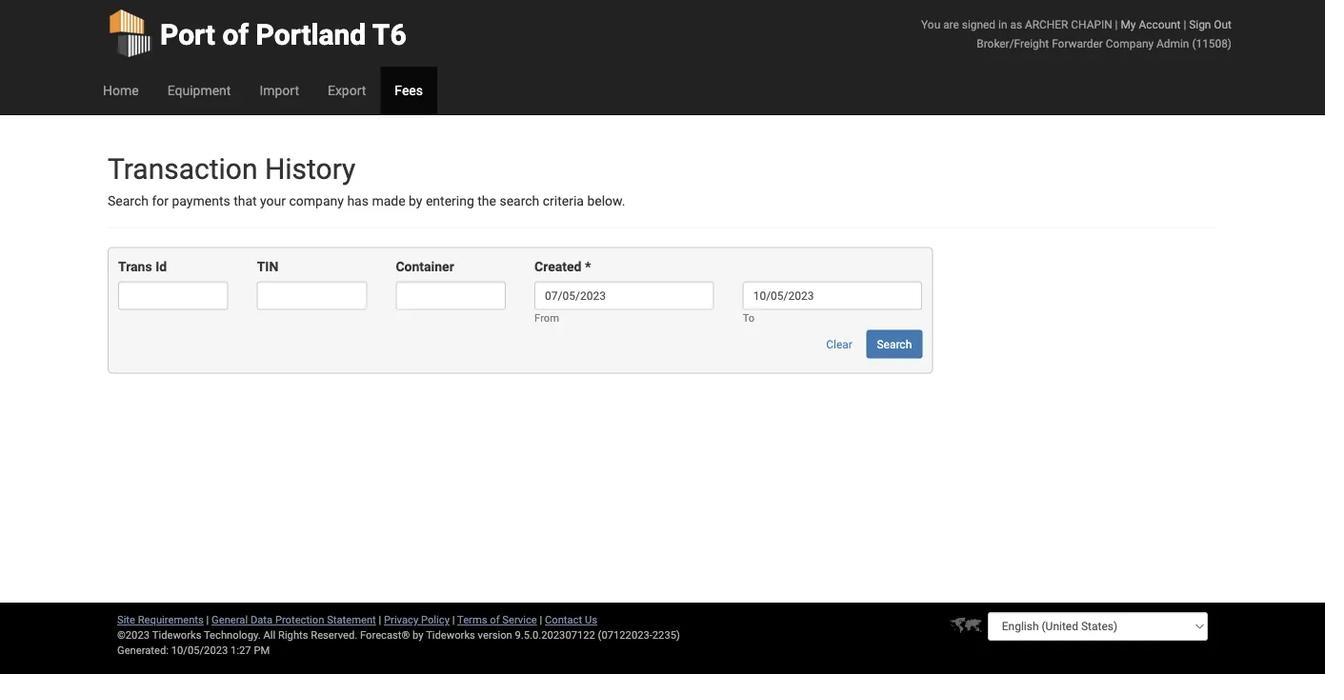 Task type: vqa. For each thing, say whether or not it's contained in the screenshot.
Additional
no



Task type: locate. For each thing, give the bounding box(es) containing it.
to
[[743, 312, 755, 324]]

home
[[103, 82, 139, 98]]

general data protection statement link
[[212, 614, 376, 627]]

clear
[[827, 338, 853, 351]]

by inside 'site requirements | general data protection statement | privacy policy | terms of service | contact us ©2023 tideworks technology. all rights reserved. forecast® by tideworks version 9.5.0.202307122 (07122023-2235) generated: 10/05/2023 1:27 pm'
[[413, 630, 424, 642]]

of inside "link"
[[222, 18, 249, 51]]

2235)
[[653, 630, 680, 642]]

criteria
[[543, 194, 584, 209]]

of
[[222, 18, 249, 51], [490, 614, 500, 627]]

0 vertical spatial by
[[409, 194, 423, 209]]

privacy
[[384, 614, 419, 627]]

service
[[503, 614, 537, 627]]

are
[[944, 18, 960, 31]]

|
[[1116, 18, 1119, 31], [1184, 18, 1187, 31], [206, 614, 209, 627], [379, 614, 382, 627], [453, 614, 455, 627], [540, 614, 543, 627]]

0 horizontal spatial of
[[222, 18, 249, 51]]

export button
[[314, 67, 381, 114]]

reserved.
[[311, 630, 358, 642]]

search right "clear" button
[[877, 338, 912, 351]]

| up tideworks
[[453, 614, 455, 627]]

you
[[922, 18, 941, 31]]

privacy policy link
[[384, 614, 450, 627]]

0 horizontal spatial search
[[108, 194, 149, 209]]

tin
[[257, 259, 279, 275]]

(07122023-
[[598, 630, 653, 642]]

| up forecast®
[[379, 614, 382, 627]]

1 vertical spatial by
[[413, 630, 424, 642]]

data
[[251, 614, 273, 627]]

protection
[[275, 614, 324, 627]]

of up version
[[490, 614, 500, 627]]

0 vertical spatial search
[[108, 194, 149, 209]]

as
[[1011, 18, 1023, 31]]

Container text field
[[396, 282, 506, 310]]

by down privacy policy link
[[413, 630, 424, 642]]

1:27
[[231, 645, 251, 657]]

1 vertical spatial of
[[490, 614, 500, 627]]

the
[[478, 194, 497, 209]]

portland
[[256, 18, 366, 51]]

you are signed in as archer chapin | my account | sign out broker/freight forwarder company admin (11508)
[[922, 18, 1233, 50]]

generated:
[[117, 645, 169, 657]]

by right made
[[409, 194, 423, 209]]

1 horizontal spatial of
[[490, 614, 500, 627]]

by
[[409, 194, 423, 209], [413, 630, 424, 642]]

my account link
[[1121, 18, 1181, 31]]

search
[[500, 194, 540, 209]]

port
[[160, 18, 215, 51]]

1 vertical spatial search
[[877, 338, 912, 351]]

site requirements | general data protection statement | privacy policy | terms of service | contact us ©2023 tideworks technology. all rights reserved. forecast® by tideworks version 9.5.0.202307122 (07122023-2235) generated: 10/05/2023 1:27 pm
[[117, 614, 680, 657]]

us
[[585, 614, 598, 627]]

| up "9.5.0.202307122"
[[540, 614, 543, 627]]

statement
[[327, 614, 376, 627]]

transaction
[[108, 152, 258, 186]]

sign out link
[[1190, 18, 1233, 31]]

contact us link
[[545, 614, 598, 627]]

my
[[1121, 18, 1137, 31]]

9.5.0.202307122
[[515, 630, 596, 642]]

pm
[[254, 645, 270, 657]]

0 vertical spatial of
[[222, 18, 249, 51]]

port of portland t6 link
[[108, 0, 407, 67]]

account
[[1139, 18, 1181, 31]]

MM/dd/yyyy text field
[[743, 282, 923, 310]]

requirements
[[138, 614, 204, 627]]

search
[[108, 194, 149, 209], [877, 338, 912, 351]]

| left my
[[1116, 18, 1119, 31]]

1 horizontal spatial search
[[877, 338, 912, 351]]

sign
[[1190, 18, 1212, 31]]

search left for
[[108, 194, 149, 209]]

search button
[[867, 330, 923, 359]]

for
[[152, 194, 169, 209]]

equipment
[[167, 82, 231, 98]]

below.
[[588, 194, 626, 209]]

has
[[347, 194, 369, 209]]

rights
[[278, 630, 308, 642]]

of right port
[[222, 18, 249, 51]]



Task type: describe. For each thing, give the bounding box(es) containing it.
made
[[372, 194, 406, 209]]

| left sign
[[1184, 18, 1187, 31]]

terms of service link
[[458, 614, 537, 627]]

clear button
[[816, 330, 864, 359]]

Trans Id text field
[[118, 282, 228, 310]]

trans
[[118, 259, 152, 275]]

id
[[156, 259, 167, 275]]

(11508)
[[1193, 37, 1233, 50]]

company
[[1107, 37, 1154, 50]]

fees
[[395, 82, 423, 98]]

10/05/2023
[[171, 645, 228, 657]]

site
[[117, 614, 135, 627]]

general
[[212, 614, 248, 627]]

payments
[[172, 194, 230, 209]]

admin
[[1157, 37, 1190, 50]]

search inside button
[[877, 338, 912, 351]]

*
[[585, 259, 591, 275]]

transaction history search for payments that your company has made by entering the search criteria below.
[[108, 152, 626, 209]]

| left general
[[206, 614, 209, 627]]

history
[[265, 152, 356, 186]]

archer
[[1026, 18, 1069, 31]]

import button
[[245, 67, 314, 114]]

broker/freight
[[977, 37, 1050, 50]]

of inside 'site requirements | general data protection statement | privacy policy | terms of service | contact us ©2023 tideworks technology. all rights reserved. forecast® by tideworks version 9.5.0.202307122 (07122023-2235) generated: 10/05/2023 1:27 pm'
[[490, 614, 500, 627]]

©2023 tideworks
[[117, 630, 202, 642]]

by inside transaction history search for payments that your company has made by entering the search criteria below.
[[409, 194, 423, 209]]

created
[[535, 259, 582, 275]]

company
[[289, 194, 344, 209]]

site requirements link
[[117, 614, 204, 627]]

t6
[[373, 18, 407, 51]]

terms
[[458, 614, 488, 627]]

signed
[[963, 18, 996, 31]]

Created * text field
[[535, 282, 715, 310]]

that
[[234, 194, 257, 209]]

policy
[[421, 614, 450, 627]]

forwarder
[[1052, 37, 1104, 50]]

port of portland t6
[[160, 18, 407, 51]]

version
[[478, 630, 513, 642]]

created *
[[535, 259, 591, 275]]

your
[[260, 194, 286, 209]]

export
[[328, 82, 366, 98]]

home button
[[89, 67, 153, 114]]

from
[[535, 312, 560, 324]]

in
[[999, 18, 1008, 31]]

chapin
[[1072, 18, 1113, 31]]

all
[[264, 630, 276, 642]]

tideworks
[[426, 630, 476, 642]]

trans id
[[118, 259, 167, 275]]

search inside transaction history search for payments that your company has made by entering the search criteria below.
[[108, 194, 149, 209]]

contact
[[545, 614, 583, 627]]

fees button
[[381, 67, 438, 114]]

TIN text field
[[257, 282, 367, 310]]

out
[[1215, 18, 1233, 31]]

technology.
[[204, 630, 261, 642]]

container
[[396, 259, 454, 275]]

entering
[[426, 194, 474, 209]]

equipment button
[[153, 67, 245, 114]]

forecast®
[[360, 630, 410, 642]]

import
[[260, 82, 299, 98]]



